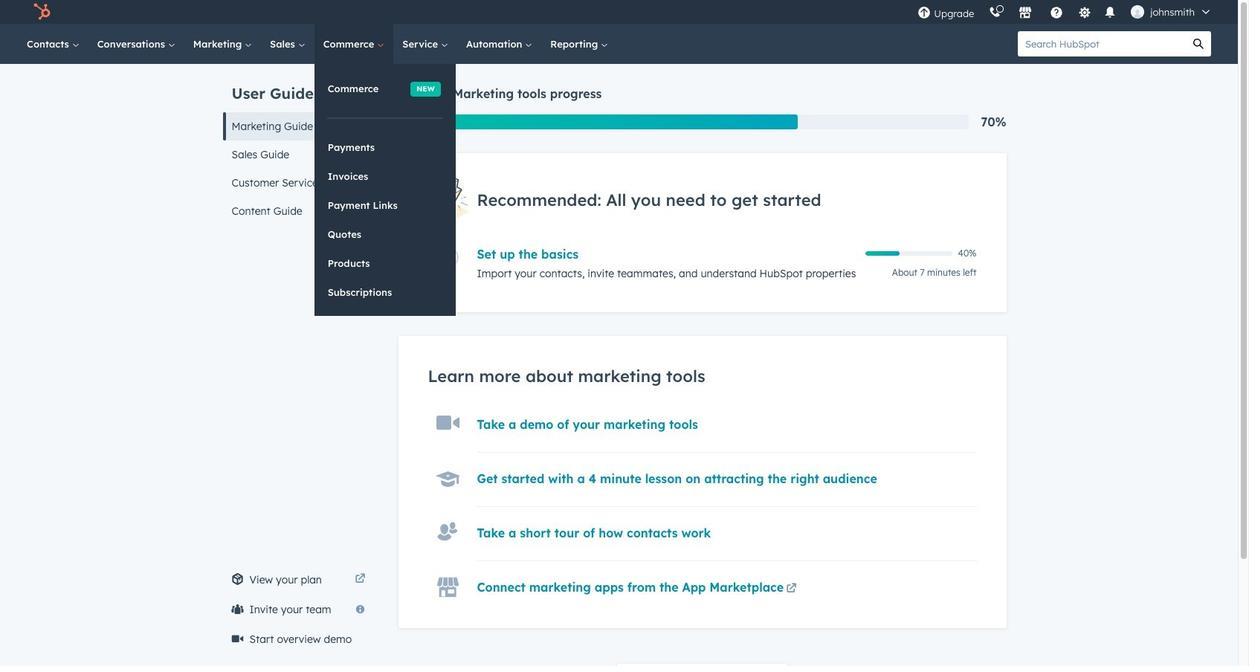 Task type: describe. For each thing, give the bounding box(es) containing it.
commerce menu
[[314, 64, 456, 316]]

Search HubSpot search field
[[1018, 31, 1186, 57]]

0 horizontal spatial link opens in a new window image
[[355, 574, 365, 585]]



Task type: vqa. For each thing, say whether or not it's contained in the screenshot.
Link opens in a new window image
yes



Task type: locate. For each thing, give the bounding box(es) containing it.
1 horizontal spatial link opens in a new window image
[[786, 584, 797, 595]]

0 horizontal spatial link opens in a new window image
[[355, 571, 365, 589]]

progress bar
[[398, 115, 798, 129]]

link opens in a new window image
[[355, 571, 365, 589], [786, 581, 797, 599]]

1 horizontal spatial link opens in a new window image
[[786, 581, 797, 599]]

john smith image
[[1131, 5, 1144, 19]]

[object object] complete progress bar
[[865, 251, 900, 256]]

menu
[[910, 0, 1220, 24]]

user guides element
[[223, 64, 374, 225]]

marketplaces image
[[1019, 7, 1032, 20]]

link opens in a new window image
[[355, 574, 365, 585], [786, 584, 797, 595]]



